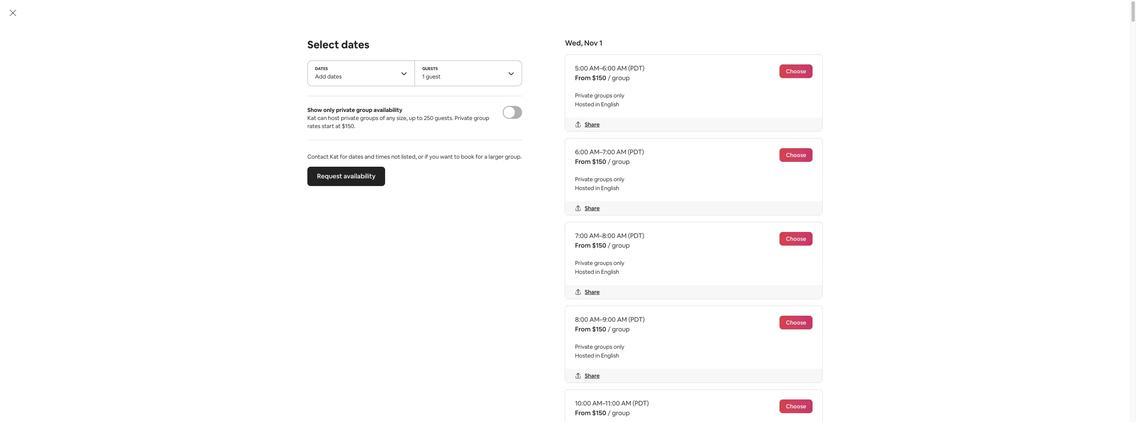 Task type: locate. For each thing, give the bounding box(es) containing it.
4 hosted from the top
[[575, 352, 594, 360]]

1 horizontal spatial am–6:00
[[590, 64, 616, 73]]

2 in from the top
[[596, 185, 600, 192]]

3 english from the top
[[601, 268, 620, 276]]

any
[[386, 114, 395, 122]]

am–8:00 up the / group
[[545, 71, 568, 78]]

0 horizontal spatial am–8:00
[[545, 71, 568, 78]]

1 share button from the top
[[572, 118, 603, 131]]

hours up than
[[637, 256, 654, 264]]

show inside the show only private group availability kat can host private groups of any size, up to 250 guests. private group rates start at $150.
[[307, 106, 322, 114]]

8:00 am–9:00 am (pdt) from $150 / group
[[575, 316, 645, 334]]

1 horizontal spatial booking
[[663, 256, 687, 264]]

groups
[[369, 79, 387, 87], [460, 79, 479, 87], [552, 79, 570, 87], [644, 79, 662, 87], [595, 92, 613, 99], [360, 114, 378, 122], [595, 176, 613, 183], [595, 260, 613, 267], [595, 343, 613, 351]]

from for 8:00
[[575, 325, 591, 334]]

/ for 5:00
[[608, 74, 611, 82]]

1 vertical spatial 6:00
[[575, 148, 588, 156]]

of left any
[[380, 114, 385, 122]]

0 vertical spatial a
[[484, 153, 487, 160]]

or left the if at the left top of the page
[[418, 153, 424, 160]]

hosted down "6:00 am–7:00 am (pdt) from $150 / group"
[[575, 185, 594, 192]]

am–7:00 inside 'wed, nov 1 6:00 am–7:00 am (pdt) private groups only'
[[454, 71, 476, 78]]

select dates
[[307, 38, 369, 52]]

am–6:00 up from $150 / group
[[362, 71, 385, 78]]

1 vertical spatial private
[[341, 114, 359, 122]]

availability inside the show only private group availability kat can host private groups of any size, up to 250 guests. private group rates start at $150.
[[374, 106, 402, 114]]

48
[[651, 266, 658, 274]]

show down time.
[[569, 294, 585, 302]]

of up '48'
[[655, 256, 662, 264]]

share down the / group
[[585, 121, 600, 128]]

am–7:00
[[454, 71, 476, 78], [590, 148, 615, 156]]

1 vertical spatial 10:00
[[575, 399, 591, 408]]

0 horizontal spatial before
[[627, 246, 647, 255]]

kat
[[307, 114, 316, 122], [330, 153, 339, 160]]

4 private groups only hosted in english from the top
[[575, 343, 625, 360]]

0 vertical spatial 8:00
[[624, 71, 636, 78]]

0 horizontal spatial or
[[418, 153, 424, 160]]

guests 1 guest
[[422, 66, 441, 80]]

1 vertical spatial the
[[719, 256, 729, 264]]

$150 inside "6:00 am–7:00 am (pdt) from $150 / group"
[[592, 158, 607, 166]]

1 vertical spatial 8:00
[[575, 316, 588, 324]]

a right time
[[735, 246, 739, 255]]

up up refund,
[[590, 246, 598, 255]]

am inside the wed, nov 1 7:00 am–8:00 am (pdt) private groups only
[[569, 71, 578, 78]]

0 vertical spatial booking
[[663, 256, 687, 264]]

cancel
[[569, 246, 589, 255]]

to right want
[[454, 153, 460, 160]]

7:00 inside 7:00 am–8:00 am (pdt) from $150 / group
[[575, 232, 588, 240]]

private groups only hosted in english down 7
[[575, 260, 625, 276]]

show more dates
[[349, 158, 402, 166]]

private inside 'wed, nov 1 6:00 am–7:00 am (pdt) private groups only'
[[441, 79, 459, 87]]

in for 7:00 am–8:00 am (pdt) from $150 / group
[[596, 268, 600, 276]]

/ for 6:00
[[608, 158, 611, 166]]

5:00 am–6:00 am (pdt) from $150 / group
[[575, 64, 645, 82]]

1 horizontal spatial hours
[[659, 266, 676, 274]]

am–11:00
[[731, 71, 755, 78], [593, 399, 620, 408]]

1 inside the wed, nov 1 7:00 am–8:00 am (pdt) private groups only
[[563, 60, 566, 69]]

nov inside the wed, nov 1 8:00 am–9:00 am (pdt) private groups only
[[642, 60, 654, 69]]

5:00 down wed, nov 1
[[575, 64, 588, 73]]

0 vertical spatial of
[[380, 114, 385, 122]]

1 vertical spatial booking
[[569, 266, 593, 274]]

private up $150.
[[341, 114, 359, 122]]

2 share button from the top
[[572, 202, 603, 215]]

the up '48'
[[649, 246, 659, 255]]

within
[[609, 256, 627, 264]]

0 vertical spatial show
[[307, 106, 322, 114]]

1 horizontal spatial the
[[699, 266, 709, 274]]

show up can
[[307, 106, 322, 114]]

english down "6:00 am–7:00 am (pdt) from $150 / group"
[[601, 185, 620, 192]]

or up "made"
[[602, 256, 608, 264]]

share button for 7:00 am–8:00 am (pdt) from $150 / group
[[572, 285, 603, 299]]

$150 inside 5:00 am–6:00 am (pdt) from $150 / group
[[592, 74, 607, 82]]

private
[[350, 79, 368, 87], [441, 79, 459, 87], [533, 79, 551, 87], [624, 79, 642, 87], [575, 92, 593, 99], [455, 114, 473, 122], [575, 176, 593, 183], [575, 260, 593, 267], [575, 343, 593, 351]]

groups inside the wed, nov 1 7:00 am–8:00 am (pdt) private groups only
[[552, 79, 570, 87]]

1 hosted from the top
[[575, 101, 594, 108]]

$150 inside 7:00 am–8:00 am (pdt) from $150 / group
[[592, 241, 607, 250]]

availability down show more dates link
[[344, 172, 376, 181]]

0 horizontal spatial a
[[484, 153, 487, 160]]

2 vertical spatial to
[[600, 246, 606, 255]]

0 horizontal spatial for
[[340, 153, 347, 160]]

dates inside show more dates link
[[385, 158, 402, 166]]

0 horizontal spatial up
[[409, 114, 416, 122]]

0 horizontal spatial the
[[649, 246, 659, 255]]

0 horizontal spatial 6:00
[[441, 71, 453, 78]]

0 horizontal spatial more
[[367, 158, 383, 166]]

english down 8:00 am–9:00 am (pdt) from $150 / group
[[601, 352, 620, 360]]

share up 10:00 am–11:00 am (pdt) from $150 / group
[[585, 372, 600, 380]]

can
[[317, 114, 327, 122]]

nov for wed, nov 1 6:00 am–7:00 am (pdt) private groups only
[[458, 60, 470, 69]]

/
[[608, 74, 611, 82], [382, 100, 385, 109], [566, 100, 568, 109], [608, 158, 611, 166], [608, 241, 611, 250], [608, 325, 611, 334], [608, 409, 611, 418]]

kat inside the show only private group availability kat can host private groups of any size, up to 250 guests. private group rates start at $150.
[[307, 114, 316, 122]]

2 horizontal spatial start
[[710, 266, 724, 274]]

kat right contact
[[330, 153, 339, 160]]

share button for 6:00 am–7:00 am (pdt) from $150 / group
[[572, 202, 603, 215]]

7:00
[[533, 71, 544, 78], [575, 232, 588, 240]]

0 vertical spatial more
[[367, 158, 383, 166]]

hosted for 7:00 am–8:00 am (pdt) from $150 / group
[[575, 268, 594, 276]]

for right book
[[476, 153, 483, 160]]

1 in from the top
[[596, 101, 600, 108]]

from inside 8:00 am–9:00 am (pdt) from $150 / group
[[575, 325, 591, 334]]

0 horizontal spatial to
[[417, 114, 423, 122]]

$150 for 7:00
[[592, 241, 607, 250]]

from inside "6:00 am–7:00 am (pdt) from $150 / group"
[[575, 158, 591, 166]]

am inside wed, nov 1 5:00 am–6:00 am (pdt) private groups only
[[386, 71, 395, 78]]

am–8:00 up 7
[[589, 232, 616, 240]]

/ inside 5:00 am–6:00 am (pdt) from $150 / group
[[608, 74, 611, 82]]

1 vertical spatial a
[[735, 246, 739, 255]]

dates
[[341, 38, 369, 52], [327, 73, 342, 80], [349, 153, 363, 160], [385, 158, 402, 166]]

in right the / group
[[596, 101, 600, 108]]

0 horizontal spatial show
[[307, 106, 322, 114]]

1 vertical spatial up
[[590, 246, 598, 255]]

share for 6:00 am–7:00 am (pdt) from $150 / group
[[585, 205, 600, 212]]

1 horizontal spatial before
[[677, 266, 697, 274]]

0 vertical spatial 6:00
[[441, 71, 453, 78]]

more
[[367, 158, 383, 166], [619, 266, 634, 274], [587, 294, 603, 302]]

0 horizontal spatial am–6:00
[[362, 71, 385, 78]]

start
[[322, 123, 334, 130], [695, 246, 709, 255], [710, 266, 724, 274]]

3 share from the top
[[585, 289, 600, 296]]

am–11:00 inside 10:00 am–11:00 am (pdt) from $150 / group
[[593, 399, 620, 408]]

book
[[461, 153, 474, 160]]

1 inside the wed, nov 1 8:00 am–9:00 am (pdt) private groups only
[[655, 60, 658, 69]]

hours right '48'
[[659, 266, 676, 274]]

5:00 right dates add dates
[[350, 71, 361, 78]]

group
[[612, 74, 630, 82], [387, 100, 404, 109], [570, 100, 588, 109], [356, 106, 372, 114], [474, 114, 489, 122], [612, 158, 630, 166], [612, 241, 630, 250], [612, 325, 630, 334], [612, 409, 630, 418]]

0 horizontal spatial start
[[322, 123, 334, 130]]

2 vertical spatial start
[[710, 266, 724, 274]]

1 vertical spatial kat
[[330, 153, 339, 160]]

am
[[617, 64, 627, 73], [386, 71, 395, 78], [477, 71, 486, 78], [569, 71, 578, 78], [661, 71, 670, 78], [756, 71, 765, 78], [617, 148, 627, 156], [617, 232, 627, 240], [617, 316, 627, 324], [622, 399, 632, 408]]

is
[[594, 266, 599, 274]]

nov inside 'wed, nov 1 6:00 am–7:00 am (pdt) private groups only'
[[458, 60, 470, 69]]

2 horizontal spatial for
[[725, 246, 734, 255]]

english for am–7:00
[[601, 185, 620, 192]]

7:00 am–8:00 am (pdt) from $150 / group
[[575, 232, 645, 250]]

am–9:00
[[637, 71, 660, 78], [590, 316, 616, 324]]

/ inside 7:00 am–8:00 am (pdt) from $150 / group
[[608, 241, 611, 250]]

0 vertical spatial am–8:00
[[545, 71, 568, 78]]

before
[[627, 246, 647, 255], [677, 266, 697, 274]]

250
[[424, 114, 434, 122]]

booking up time.
[[569, 266, 593, 274]]

1 share from the top
[[585, 121, 600, 128]]

am–8:00 inside 7:00 am–8:00 am (pdt) from $150 / group
[[589, 232, 616, 240]]

as left long
[[689, 256, 695, 264]]

8:00
[[624, 71, 636, 78], [575, 316, 588, 324]]

request
[[317, 172, 342, 181]]

0 horizontal spatial am–9:00
[[590, 316, 616, 324]]

0 horizontal spatial am–7:00
[[454, 71, 476, 78]]

booking
[[663, 256, 687, 264], [569, 266, 593, 274]]

0 horizontal spatial save this experience image
[[622, 372, 632, 382]]

hosted down 8:00 am–9:00 am (pdt) from $150 / group
[[575, 352, 594, 360]]

save this experience image
[[622, 372, 632, 382], [773, 372, 783, 382]]

am–6:00
[[590, 64, 616, 73], [362, 71, 385, 78]]

private groups only hosted in english
[[575, 92, 625, 108], [575, 176, 625, 192], [575, 260, 625, 276], [575, 343, 625, 360]]

480 available
[[340, 33, 378, 41]]

2 vertical spatial show
[[569, 294, 585, 302]]

english right is
[[601, 268, 620, 276]]

3 in from the top
[[596, 268, 600, 276]]

groups inside 'wed, nov 1 6:00 am–7:00 am (pdt) private groups only'
[[460, 79, 479, 87]]

1 vertical spatial am–11:00
[[593, 399, 620, 408]]

before down long
[[677, 266, 697, 274]]

guests
[[422, 66, 438, 71]]

share for 5:00 am–6:00 am (pdt) from $150 / group
[[585, 121, 600, 128]]

1 horizontal spatial more
[[587, 294, 603, 302]]

2 vertical spatial the
[[699, 266, 709, 274]]

$150 inside 8:00 am–9:00 am (pdt) from $150 / group
[[592, 325, 607, 334]]

1 horizontal spatial of
[[655, 256, 662, 264]]

$150
[[592, 74, 607, 82], [367, 100, 381, 109], [592, 158, 607, 166], [592, 241, 607, 250], [592, 325, 607, 334], [592, 409, 607, 418]]

private inside wed, nov 1 5:00 am–6:00 am (pdt) private groups only
[[350, 79, 368, 87]]

1 private groups only hosted in english from the top
[[575, 92, 625, 108]]

1 horizontal spatial kat
[[330, 153, 339, 160]]

1 vertical spatial am–9:00
[[590, 316, 616, 324]]

a
[[484, 153, 487, 160], [735, 246, 739, 255]]

size,
[[397, 114, 408, 122]]

1 vertical spatial availability
[[344, 172, 376, 181]]

24
[[629, 256, 636, 264]]

kat up rates
[[307, 114, 316, 122]]

/ inside 8:00 am–9:00 am (pdt) from $150 / group
[[608, 325, 611, 334]]

group inside 7:00 am–8:00 am (pdt) from $150 / group
[[612, 241, 630, 250]]

english for am–9:00
[[601, 352, 620, 360]]

0 horizontal spatial 5:00
[[350, 71, 361, 78]]

nov for wed, nov 1 7:00 am–8:00 am (pdt) private groups only
[[550, 60, 562, 69]]

from inside 7:00 am–8:00 am (pdt) from $150 / group
[[575, 241, 591, 250]]

0 vertical spatial 10:00
[[716, 71, 730, 78]]

in down 8:00 am–9:00 am (pdt) from $150 / group
[[596, 352, 600, 360]]

0 vertical spatial kat
[[307, 114, 316, 122]]

am–9:00 inside the wed, nov 1 8:00 am–9:00 am (pdt) private groups only
[[637, 71, 660, 78]]

before up 24 on the right bottom of the page
[[627, 246, 647, 255]]

1 horizontal spatial 8:00
[[624, 71, 636, 78]]

0 horizontal spatial 10:00
[[575, 399, 591, 408]]

5:00
[[575, 64, 588, 73], [350, 71, 361, 78]]

a inside cancel up to 7 days before the experience start time for a full refund, or within 24 hours of booking as long as the booking is made more than 48 hours before the start time.
[[735, 246, 739, 255]]

(pdt) inside the wed, nov 1 7:00 am–8:00 am (pdt) private groups only
[[579, 71, 594, 78]]

show up request availability at the top left
[[349, 158, 366, 166]]

the down long
[[699, 266, 709, 274]]

0 vertical spatial hours
[[637, 256, 654, 264]]

guests.
[[435, 114, 453, 122]]

/ inside "6:00 am–7:00 am (pdt) from $150 / group"
[[608, 158, 611, 166]]

show for show more
[[569, 294, 585, 302]]

wed, for wed, nov 1 7:00 am–8:00 am (pdt) private groups only
[[533, 60, 549, 69]]

1 vertical spatial more
[[619, 266, 634, 274]]

3 hosted from the top
[[575, 268, 594, 276]]

1 horizontal spatial 6:00
[[575, 148, 588, 156]]

/ for 10:00
[[608, 409, 611, 418]]

2 hosted from the top
[[575, 185, 594, 192]]

1 vertical spatial hours
[[659, 266, 676, 274]]

0 vertical spatial private
[[336, 106, 355, 114]]

(pdt) inside 7:00 am–8:00 am (pdt) from $150 / group
[[628, 232, 645, 240]]

1 horizontal spatial 7:00
[[575, 232, 588, 240]]

1 inside wed, nov 1 5:00 am–6:00 am (pdt) private groups only
[[380, 60, 383, 69]]

/ inside 10:00 am–11:00 am (pdt) from $150 / group
[[608, 409, 611, 418]]

english down 5:00 am–6:00 am (pdt) from $150 / group
[[601, 101, 620, 108]]

from inside 10:00 am–11:00 am (pdt) from $150 / group
[[575, 409, 591, 418]]

experience
[[660, 246, 693, 255]]

share for 7:00 am–8:00 am (pdt) from $150 / group
[[585, 289, 600, 296]]

$150 for 6:00
[[592, 158, 607, 166]]

more down 24 on the right bottom of the page
[[619, 266, 634, 274]]

from for 10:00
[[575, 409, 591, 418]]

from
[[575, 74, 591, 82], [350, 100, 365, 109], [575, 158, 591, 166], [575, 241, 591, 250], [575, 325, 591, 334], [575, 409, 591, 418]]

1 horizontal spatial up
[[590, 246, 598, 255]]

more for show more
[[587, 294, 603, 302]]

1 horizontal spatial am–7:00
[[590, 148, 615, 156]]

0 vertical spatial up
[[409, 114, 416, 122]]

am–8:00 inside the wed, nov 1 7:00 am–8:00 am (pdt) private groups only
[[545, 71, 568, 78]]

show more
[[569, 294, 603, 302]]

up
[[409, 114, 416, 122], [590, 246, 598, 255]]

1 horizontal spatial show
[[349, 158, 366, 166]]

time.
[[569, 275, 584, 284]]

nov inside wed, nov 1 5:00 am–6:00 am (pdt) private groups only
[[367, 60, 379, 69]]

am–6:00 down wed, nov 1
[[590, 64, 616, 73]]

share
[[585, 121, 600, 128], [585, 205, 600, 212], [585, 289, 600, 296], [585, 372, 600, 380]]

private groups only hosted in english down "6:00 am–7:00 am (pdt) from $150 / group"
[[575, 176, 625, 192]]

am inside "6:00 am–7:00 am (pdt) from $150 / group"
[[617, 148, 627, 156]]

0 vertical spatial availability
[[374, 106, 402, 114]]

1 vertical spatial or
[[602, 256, 608, 264]]

share up cancellation policy
[[585, 205, 600, 212]]

up inside the show only private group availability kat can host private groups of any size, up to 250 guests. private group rates start at $150.
[[409, 114, 416, 122]]

3 private groups only hosted in english from the top
[[575, 260, 625, 276]]

in
[[596, 101, 600, 108], [596, 185, 600, 192], [596, 268, 600, 276], [596, 352, 600, 360]]

add
[[315, 73, 326, 80]]

of
[[380, 114, 385, 122], [655, 256, 662, 264]]

wed, for wed, nov 1
[[565, 38, 583, 48]]

am–8:00
[[545, 71, 568, 78], [589, 232, 616, 240]]

private groups only hosted in english down 5:00 am–6:00 am (pdt) from $150 / group
[[575, 92, 625, 108]]

0 vertical spatial 7:00
[[533, 71, 544, 78]]

wed, for wed, nov 1 6:00 am–7:00 am (pdt) private groups only
[[441, 60, 457, 69]]

a left larger on the left top
[[484, 153, 487, 160]]

2 private groups only hosted in english from the top
[[575, 176, 625, 192]]

in for 8:00 am–9:00 am (pdt) from $150 / group
[[596, 352, 600, 360]]

nov inside the wed, nov 1 7:00 am–8:00 am (pdt) private groups only
[[550, 60, 562, 69]]

hosted down refund,
[[575, 268, 594, 276]]

1 english from the top
[[601, 101, 620, 108]]

1 vertical spatial before
[[677, 266, 697, 274]]

10:00 am–11:00 am (pdt)
[[716, 71, 781, 78]]

1 vertical spatial am–7:00
[[590, 148, 615, 156]]

8:00 inside 8:00 am–9:00 am (pdt) from $150 / group
[[575, 316, 588, 324]]

1 horizontal spatial 10:00
[[716, 71, 730, 78]]

4 english from the top
[[601, 352, 620, 360]]

show for show more dates
[[349, 158, 366, 166]]

for up request availability at the top left
[[340, 153, 347, 160]]

show
[[307, 106, 322, 114], [349, 158, 366, 166], [569, 294, 585, 302]]

1 horizontal spatial start
[[695, 246, 709, 255]]

private groups only hosted in english down 8:00 am–9:00 am (pdt) from $150 / group
[[575, 343, 625, 360]]

0 horizontal spatial am–11:00
[[593, 399, 620, 408]]

2 horizontal spatial show
[[569, 294, 585, 302]]

am–11:00 for 10:00 am–11:00 am (pdt) from $150 / group
[[593, 399, 620, 408]]

6:00 inside 'wed, nov 1 6:00 am–7:00 am (pdt) private groups only'
[[441, 71, 453, 78]]

wed, inside 'wed, nov 1 6:00 am–7:00 am (pdt) private groups only'
[[441, 60, 457, 69]]

hosted for 5:00 am–6:00 am (pdt) from $150 / group
[[575, 101, 594, 108]]

long
[[697, 256, 710, 264]]

to
[[417, 114, 423, 122], [454, 153, 460, 160], [600, 246, 606, 255]]

share button for 5:00 am–6:00 am (pdt) from $150 / group
[[572, 118, 603, 131]]

6:00 inside "6:00 am–7:00 am (pdt) from $150 / group"
[[575, 148, 588, 156]]

private up host
[[336, 106, 355, 114]]

to left 7
[[600, 246, 606, 255]]

0 horizontal spatial 7:00
[[533, 71, 544, 78]]

1
[[600, 38, 603, 48], [380, 60, 383, 69], [472, 60, 475, 69], [563, 60, 566, 69], [655, 60, 658, 69], [422, 73, 425, 80]]

1 horizontal spatial am–8:00
[[589, 232, 616, 240]]

1 vertical spatial show
[[349, 158, 366, 166]]

1 for wed, nov 1 7:00 am–8:00 am (pdt) private groups only
[[563, 60, 566, 69]]

1 horizontal spatial as
[[711, 256, 718, 264]]

in down "6:00 am–7:00 am (pdt) from $150 / group"
[[596, 185, 600, 192]]

more left not
[[367, 158, 383, 166]]

0 vertical spatial before
[[627, 246, 647, 255]]

0 vertical spatial am–11:00
[[731, 71, 755, 78]]

the
[[649, 246, 659, 255], [719, 256, 729, 264], [699, 266, 709, 274]]

in down refund,
[[596, 268, 600, 276]]

group inside 10:00 am–11:00 am (pdt) from $150 / group
[[612, 409, 630, 418]]

to inside the show only private group availability kat can host private groups of any size, up to 250 guests. private group rates start at $150.
[[417, 114, 423, 122]]

full
[[569, 256, 577, 264]]

2 horizontal spatial more
[[619, 266, 634, 274]]

0 horizontal spatial kat
[[307, 114, 316, 122]]

up right "size,"
[[409, 114, 416, 122]]

2 share from the top
[[585, 205, 600, 212]]

1 vertical spatial to
[[454, 153, 460, 160]]

3 share button from the top
[[572, 285, 603, 299]]

to left 250 at top
[[417, 114, 423, 122]]

0 horizontal spatial of
[[380, 114, 385, 122]]

the down time
[[719, 256, 729, 264]]

/ group
[[566, 100, 588, 109]]

1 vertical spatial 7:00
[[575, 232, 588, 240]]

1 inside 'wed, nov 1 6:00 am–7:00 am (pdt) private groups only'
[[472, 60, 475, 69]]

1 horizontal spatial save this experience image
[[773, 372, 783, 382]]

(pdt) inside 5:00 am–6:00 am (pdt) from $150 / group
[[629, 64, 645, 73]]

4 share button from the top
[[572, 369, 603, 383]]

booking down experience
[[663, 256, 687, 264]]

10:00 for 10:00 am–11:00 am (pdt)
[[716, 71, 730, 78]]

private
[[336, 106, 355, 114], [341, 114, 359, 122]]

larger
[[489, 153, 504, 160]]

1 horizontal spatial am–9:00
[[637, 71, 660, 78]]

wed, nov 1 5:00 am–6:00 am (pdt) private groups only
[[350, 60, 411, 87]]

share down is
[[585, 289, 600, 296]]

(pdt) inside "6:00 am–7:00 am (pdt) from $150 / group"
[[628, 148, 644, 156]]

1 vertical spatial of
[[655, 256, 662, 264]]

wed, inside the wed, nov 1 8:00 am–9:00 am (pdt) private groups only
[[624, 60, 640, 69]]

made
[[600, 266, 617, 274]]

1 horizontal spatial a
[[735, 246, 739, 255]]

1 for wed, nov 1 8:00 am–9:00 am (pdt) private groups only
[[655, 60, 658, 69]]

4 share from the top
[[585, 372, 600, 380]]

or
[[418, 153, 424, 160], [602, 256, 608, 264]]

$150 inside 10:00 am–11:00 am (pdt) from $150 / group
[[592, 409, 607, 418]]

am inside 'wed, nov 1 6:00 am–7:00 am (pdt) private groups only'
[[477, 71, 486, 78]]

hosted down the wed, nov 1 7:00 am–8:00 am (pdt) private groups only
[[575, 101, 594, 108]]

at
[[335, 123, 341, 130]]

for right time
[[725, 246, 734, 255]]

0 horizontal spatial as
[[689, 256, 695, 264]]

english
[[601, 101, 620, 108], [601, 185, 620, 192], [601, 268, 620, 276], [601, 352, 620, 360]]

of inside the show only private group availability kat can host private groups of any size, up to 250 guests. private group rates start at $150.
[[380, 114, 385, 122]]

0 vertical spatial am–7:00
[[454, 71, 476, 78]]

1 vertical spatial am–8:00
[[589, 232, 616, 240]]

2 english from the top
[[601, 185, 620, 192]]

1 save this experience image from the left
[[622, 372, 632, 382]]

wed,
[[565, 38, 583, 48], [350, 60, 365, 69], [441, 60, 457, 69], [533, 60, 549, 69], [624, 60, 640, 69]]

start up long
[[695, 246, 709, 255]]

0 vertical spatial the
[[649, 246, 659, 255]]

hours
[[637, 256, 654, 264], [659, 266, 676, 274]]

private inside the show only private group availability kat can host private groups of any size, up to 250 guests. private group rates start at $150.
[[455, 114, 473, 122]]

availability
[[374, 106, 402, 114], [344, 172, 376, 181]]

share button
[[572, 118, 603, 131], [572, 202, 603, 215], [572, 285, 603, 299], [572, 369, 603, 383]]

wed, inside the wed, nov 1 7:00 am–8:00 am (pdt) private groups only
[[533, 60, 549, 69]]

start down time
[[710, 266, 724, 274]]

more down is
[[587, 294, 603, 302]]

4 in from the top
[[596, 352, 600, 360]]

private groups only hosted in english for am–7:00
[[575, 176, 625, 192]]

(pdt) inside 8:00 am–9:00 am (pdt) from $150 / group
[[629, 316, 645, 324]]

as down time
[[711, 256, 718, 264]]

wed, inside wed, nov 1 5:00 am–6:00 am (pdt) private groups only
[[350, 60, 365, 69]]

7:00 inside the wed, nov 1 7:00 am–8:00 am (pdt) private groups only
[[533, 71, 544, 78]]

(pdt) inside the wed, nov 1 8:00 am–9:00 am (pdt) private groups only
[[671, 71, 685, 78]]

am inside 7:00 am–8:00 am (pdt) from $150 / group
[[617, 232, 627, 240]]

10:00 inside 10:00 am–11:00 am (pdt) from $150 / group
[[575, 399, 591, 408]]

availability up any
[[374, 106, 402, 114]]

from inside 5:00 am–6:00 am (pdt) from $150 / group
[[575, 74, 591, 82]]

for inside cancel up to 7 days before the experience start time for a full refund, or within 24 hours of booking as long as the booking is made more than 48 hours before the start time.
[[725, 246, 734, 255]]

only
[[388, 79, 399, 87], [480, 79, 491, 87], [571, 79, 582, 87], [663, 79, 674, 87], [614, 92, 625, 99], [323, 106, 335, 114], [614, 176, 625, 183], [614, 260, 625, 267], [614, 343, 625, 351]]

1 horizontal spatial or
[[602, 256, 608, 264]]

2 horizontal spatial to
[[600, 246, 606, 255]]

start down can
[[322, 123, 334, 130]]



Task type: describe. For each thing, give the bounding box(es) containing it.
more for show more dates
[[367, 158, 383, 166]]

listed,
[[401, 153, 417, 160]]

wed, nov 1 7:00 am–8:00 am (pdt) private groups only
[[533, 60, 594, 87]]

share for 8:00 am–9:00 am (pdt) from $150 / group
[[585, 372, 600, 380]]

cancel up to 7 days before the experience start time for a full refund, or within 24 hours of booking as long as the booking is made more than 48 hours before the start time.
[[569, 246, 739, 284]]

only inside wed, nov 1 5:00 am–6:00 am (pdt) private groups only
[[388, 79, 399, 87]]

show only private group availability kat can host private groups of any size, up to 250 guests. private group rates start at $150.
[[307, 106, 489, 130]]

1 as from the left
[[689, 256, 695, 264]]

$150 for 5:00
[[592, 74, 607, 82]]

hosted for 6:00 am–7:00 am (pdt) from $150 / group
[[575, 185, 594, 192]]

0 vertical spatial or
[[418, 153, 424, 160]]

save this experience image
[[697, 372, 707, 382]]

2 save this experience image from the left
[[773, 372, 783, 382]]

6:00 am–7:00 am (pdt) from $150 / group
[[575, 148, 644, 166]]

nov for wed, nov 1 5:00 am–6:00 am (pdt) private groups only
[[367, 60, 379, 69]]

than
[[636, 266, 649, 274]]

show more link
[[569, 294, 609, 302]]

contact
[[307, 153, 329, 160]]

groups inside the show only private group availability kat can host private groups of any size, up to 250 guests. private group rates start at $150.
[[360, 114, 378, 122]]

1 vertical spatial start
[[695, 246, 709, 255]]

in for 6:00 am–7:00 am (pdt) from $150 / group
[[596, 185, 600, 192]]

from for 5:00
[[575, 74, 591, 82]]

(pdt) inside 'wed, nov 1 6:00 am–7:00 am (pdt) private groups only'
[[487, 71, 502, 78]]

of inside cancel up to 7 days before the experience start time for a full refund, or within 24 hours of booking as long as the booking is made more than 48 hours before the start time.
[[655, 256, 662, 264]]

$150 for 8:00
[[592, 325, 607, 334]]

host
[[328, 114, 340, 122]]

(pdt) inside wed, nov 1 5:00 am–6:00 am (pdt) private groups only
[[396, 71, 411, 78]]

2 as from the left
[[711, 256, 718, 264]]

0 horizontal spatial booking
[[569, 266, 593, 274]]

share button for 8:00 am–9:00 am (pdt) from $150 / group
[[572, 369, 603, 383]]

am–9:00 inside 8:00 am–9:00 am (pdt) from $150 / group
[[590, 316, 616, 324]]

am inside the wed, nov 1 8:00 am–9:00 am (pdt) private groups only
[[661, 71, 670, 78]]

1 horizontal spatial to
[[454, 153, 460, 160]]

$150.
[[342, 123, 355, 130]]

select
[[307, 38, 339, 52]]

cancellation
[[569, 231, 607, 239]]

10:00 for 10:00 am–11:00 am (pdt) from $150 / group
[[575, 399, 591, 408]]

hosted for 8:00 am–9:00 am (pdt) from $150 / group
[[575, 352, 594, 360]]

wed, nov 1
[[565, 38, 603, 48]]

1 inside guests 1 guest
[[422, 73, 425, 80]]

not
[[391, 153, 400, 160]]

1 for wed, nov 1
[[600, 38, 603, 48]]

you
[[429, 153, 439, 160]]

(pdt) inside 10:00 am–11:00 am (pdt) from $150 / group
[[633, 399, 649, 408]]

wed, nov 1 8:00 am–9:00 am (pdt) private groups only
[[624, 60, 685, 87]]

more inside cancel up to 7 days before the experience start time for a full refund, or within 24 hours of booking as long as the booking is made more than 48 hours before the start time.
[[619, 266, 634, 274]]

cancellation policy
[[569, 231, 626, 239]]

group inside 8:00 am–9:00 am (pdt) from $150 / group
[[612, 325, 630, 334]]

time
[[710, 246, 724, 255]]

1 for wed, nov 1 5:00 am–6:00 am (pdt) private groups only
[[380, 60, 383, 69]]

private inside the wed, nov 1 7:00 am–8:00 am (pdt) private groups only
[[533, 79, 551, 87]]

only inside 'wed, nov 1 6:00 am–7:00 am (pdt) private groups only'
[[480, 79, 491, 87]]

group.
[[505, 153, 522, 160]]

available
[[352, 33, 378, 41]]

wed, nov 1 6:00 am–7:00 am (pdt) private groups only
[[441, 60, 502, 87]]

to inside cancel up to 7 days before the experience start time for a full refund, or within 24 hours of booking as long as the booking is made more than 48 hours before the start time.
[[600, 246, 606, 255]]

show more dates link
[[340, 153, 411, 172]]

wed, for wed, nov 1 5:00 am–6:00 am (pdt) private groups only
[[350, 60, 365, 69]]

start inside the show only private group availability kat can host private groups of any size, up to 250 guests. private group rates start at $150.
[[322, 123, 334, 130]]

private inside the wed, nov 1 8:00 am–9:00 am (pdt) private groups only
[[624, 79, 642, 87]]

only inside the wed, nov 1 8:00 am–9:00 am (pdt) private groups only
[[663, 79, 674, 87]]

am inside 10:00 am–11:00 am (pdt) from $150 / group
[[622, 399, 632, 408]]

nov for wed, nov 1
[[585, 38, 598, 48]]

contact kat for dates and times not listed, or if you want to book for a larger group.
[[307, 153, 522, 160]]

/ for 8:00
[[608, 325, 611, 334]]

times
[[376, 153, 390, 160]]

am–6:00 inside 5:00 am–6:00 am (pdt) from $150 / group
[[590, 64, 616, 73]]

am inside 5:00 am–6:00 am (pdt) from $150 / group
[[617, 64, 627, 73]]

10:00 am–11:00 am (pdt) from $150 / group
[[575, 399, 649, 418]]

480
[[340, 33, 351, 41]]

groups inside the wed, nov 1 8:00 am–9:00 am (pdt) private groups only
[[644, 79, 662, 87]]

groups inside wed, nov 1 5:00 am–6:00 am (pdt) private groups only
[[369, 79, 387, 87]]

want
[[440, 153, 453, 160]]

private groups only hosted in english for am–6:00
[[575, 92, 625, 108]]

am–7:00 inside "6:00 am–7:00 am (pdt) from $150 / group"
[[590, 148, 615, 156]]

5:00 inside wed, nov 1 5:00 am–6:00 am (pdt) private groups only
[[350, 71, 361, 78]]

2 horizontal spatial the
[[719, 256, 729, 264]]

8:00 inside the wed, nov 1 8:00 am–9:00 am (pdt) private groups only
[[624, 71, 636, 78]]

nov for wed, nov 1 8:00 am–9:00 am (pdt) private groups only
[[642, 60, 654, 69]]

dates
[[315, 66, 328, 71]]

from for 7:00
[[575, 241, 591, 250]]

5:00 inside 5:00 am–6:00 am (pdt) from $150 / group
[[575, 64, 588, 73]]

show for show only private group availability kat can host private groups of any size, up to 250 guests. private group rates start at $150.
[[307, 106, 322, 114]]

group inside "6:00 am–7:00 am (pdt) from $150 / group"
[[612, 158, 630, 166]]

7
[[607, 246, 611, 255]]

from $150 / group
[[350, 100, 404, 109]]

$150 for 10:00
[[592, 409, 607, 418]]

am–6:00 inside wed, nov 1 5:00 am–6:00 am (pdt) private groups only
[[362, 71, 385, 78]]

1 for wed, nov 1 6:00 am–7:00 am (pdt) private groups only
[[472, 60, 475, 69]]

guest
[[426, 73, 441, 80]]

from for 6:00
[[575, 158, 591, 166]]

up inside cancel up to 7 days before the experience start time for a full refund, or within 24 hours of booking as long as the booking is made more than 48 hours before the start time.
[[590, 246, 598, 255]]

english for am–8:00
[[601, 268, 620, 276]]

policy
[[608, 231, 626, 239]]

if
[[425, 153, 428, 160]]

request availability link
[[307, 167, 385, 186]]

and
[[365, 153, 374, 160]]

request availability
[[317, 172, 376, 181]]

group inside 5:00 am–6:00 am (pdt) from $150 / group
[[612, 74, 630, 82]]

private groups only hosted in english for am–9:00
[[575, 343, 625, 360]]

0 horizontal spatial hours
[[637, 256, 654, 264]]

only inside the show only private group availability kat can host private groups of any size, up to 250 guests. private group rates start at $150.
[[323, 106, 335, 114]]

or inside cancel up to 7 days before the experience start time for a full refund, or within 24 hours of booking as long as the booking is made more than 48 hours before the start time.
[[602, 256, 608, 264]]

refund,
[[579, 256, 600, 264]]

/ for 7:00
[[608, 241, 611, 250]]

private groups only hosted in english for am–8:00
[[575, 260, 625, 276]]

am inside 8:00 am–9:00 am (pdt) from $150 / group
[[617, 316, 627, 324]]

wed, for wed, nov 1 8:00 am–9:00 am (pdt) private groups only
[[624, 60, 640, 69]]

days
[[612, 246, 626, 255]]

rates
[[307, 123, 320, 130]]

in for 5:00 am–6:00 am (pdt) from $150 / group
[[596, 101, 600, 108]]

am–11:00 for 10:00 am–11:00 am (pdt)
[[731, 71, 755, 78]]

dates add dates
[[315, 66, 342, 80]]

english for am–6:00
[[601, 101, 620, 108]]

1 horizontal spatial for
[[476, 153, 483, 160]]

only inside the wed, nov 1 7:00 am–8:00 am (pdt) private groups only
[[571, 79, 582, 87]]

dates inside dates add dates
[[327, 73, 342, 80]]



Task type: vqa. For each thing, say whether or not it's contained in the screenshot.
250
yes



